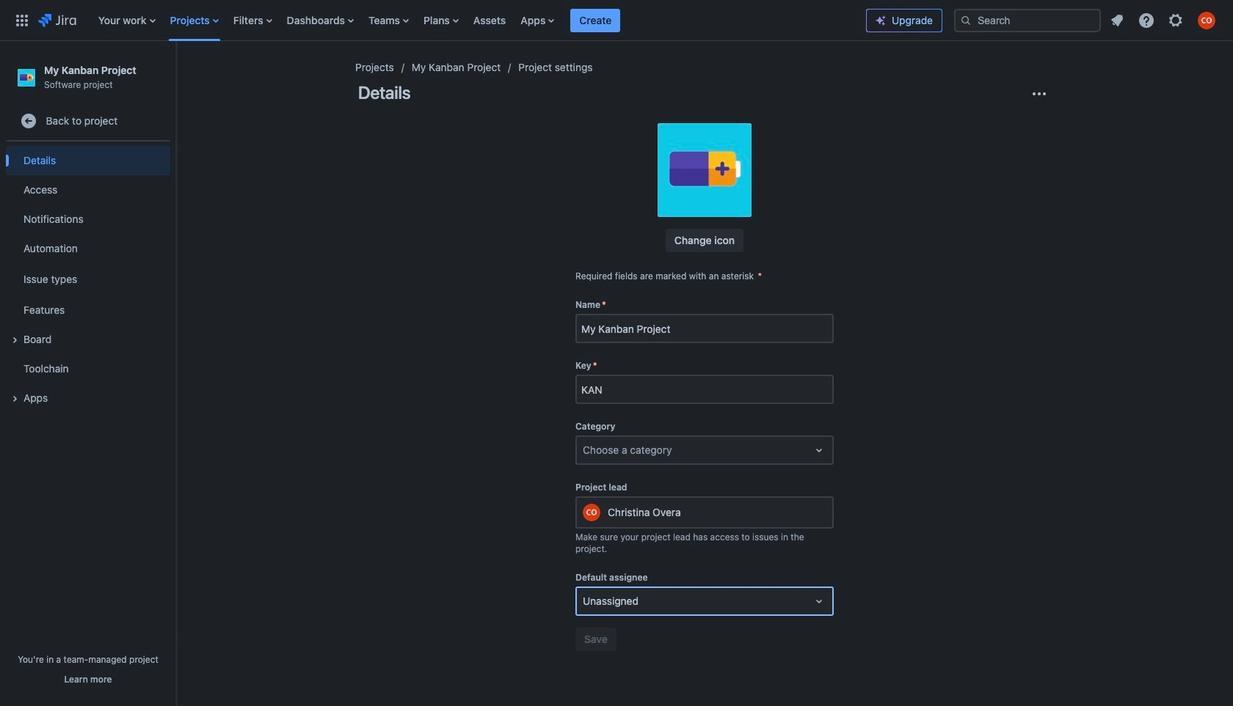Task type: describe. For each thing, give the bounding box(es) containing it.
1 open image from the top
[[811, 442, 828, 460]]

more image
[[1031, 85, 1048, 103]]

settings image
[[1167, 11, 1185, 29]]

0 horizontal spatial list
[[91, 0, 866, 41]]

notifications image
[[1109, 11, 1126, 29]]

primary element
[[9, 0, 866, 41]]

project avatar image
[[658, 123, 752, 217]]

appswitcher icon image
[[13, 11, 31, 29]]

help image
[[1138, 11, 1156, 29]]



Task type: vqa. For each thing, say whether or not it's contained in the screenshot.
on
no



Task type: locate. For each thing, give the bounding box(es) containing it.
1 vertical spatial open image
[[811, 593, 828, 611]]

jira image
[[38, 11, 76, 29], [38, 11, 76, 29]]

expand image
[[6, 391, 23, 408]]

None field
[[577, 316, 833, 342], [577, 377, 833, 403], [577, 316, 833, 342], [577, 377, 833, 403]]

expand image
[[6, 332, 23, 350]]

list item
[[571, 0, 621, 41]]

sidebar element
[[0, 41, 176, 707]]

search image
[[960, 14, 972, 26]]

open image
[[811, 442, 828, 460], [811, 593, 828, 611]]

group
[[6, 142, 170, 418]]

group inside sidebar element
[[6, 142, 170, 418]]

2 open image from the top
[[811, 593, 828, 611]]

None text field
[[583, 443, 586, 458]]

list
[[91, 0, 866, 41], [1104, 7, 1225, 33]]

sidebar navigation image
[[160, 59, 192, 88]]

1 horizontal spatial list
[[1104, 7, 1225, 33]]

your profile and settings image
[[1198, 11, 1216, 29]]

0 vertical spatial open image
[[811, 442, 828, 460]]

banner
[[0, 0, 1233, 41]]

Search field
[[954, 8, 1101, 32]]

None search field
[[954, 8, 1101, 32]]



